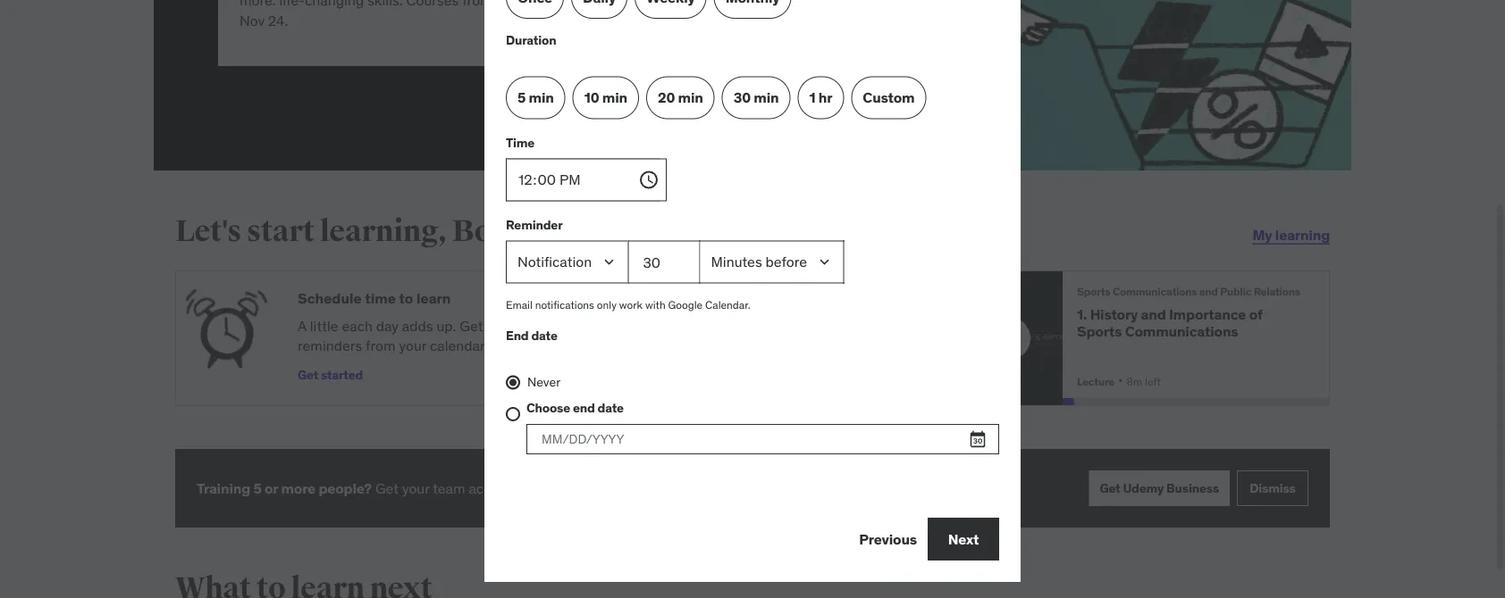 Task type: vqa. For each thing, say whether or not it's contained in the screenshot.
courses
yes



Task type: locate. For each thing, give the bounding box(es) containing it.
in
[[879, 285, 888, 299]]

1 vertical spatial your
[[402, 479, 430, 498]]

None number field
[[629, 241, 700, 284]]

1 sports from the top
[[1077, 285, 1111, 299]]

0 vertical spatial sports
[[1077, 285, 1111, 299]]

get inside schedule time to learn a little each day adds up. get reminders from your calendar.
[[460, 317, 483, 335]]

a
[[298, 317, 307, 335]]

never
[[527, 375, 561, 391]]

email
[[506, 299, 533, 313]]

0 horizontal spatial and
[[1141, 305, 1166, 324]]

to right time on the left
[[399, 290, 413, 308]]

min inside 'how to speak to anyone & be fearless - in less than 55 min 2. the why'
[[951, 285, 970, 299]]

dialog
[[485, 0, 1021, 583]]

get udemy business
[[1100, 481, 1219, 497]]

sports up 1.
[[1077, 285, 1111, 299]]

20 min
[[658, 89, 703, 107]]

30 min
[[734, 89, 779, 107]]

learning
[[1276, 226, 1330, 244]]

reminder
[[506, 217, 563, 233]]

and right the history
[[1141, 305, 1166, 324]]

min right 30 at the left top of the page
[[754, 89, 779, 107]]

communications up 1. history and importance of sports communications link
[[1113, 285, 1197, 299]]

choose
[[527, 400, 570, 416]]

to right speak
[[757, 285, 767, 299]]

min
[[529, 89, 554, 107], [602, 89, 628, 107], [678, 89, 703, 107], [754, 89, 779, 107], [951, 285, 970, 299]]

0 vertical spatial your
[[399, 337, 427, 355]]

dialog containing 5 min
[[485, 0, 1021, 583]]

be
[[816, 285, 829, 299]]

and up importance
[[1199, 285, 1218, 299]]

1 vertical spatial 5
[[253, 479, 262, 498]]

to
[[712, 285, 722, 299], [757, 285, 767, 299], [399, 290, 413, 308], [516, 479, 529, 498]]

than
[[912, 285, 935, 299]]

to right how
[[712, 285, 722, 299]]

1 horizontal spatial 5
[[518, 89, 526, 107]]

min up time
[[529, 89, 554, 107]]

more
[[281, 479, 316, 498]]

get up calendar.
[[460, 317, 483, 335]]

date
[[531, 328, 558, 344], [598, 400, 624, 416]]

relations
[[1254, 285, 1301, 299]]

let's
[[175, 213, 241, 250]]

1 vertical spatial and
[[1141, 305, 1166, 324]]

sports up lecture
[[1077, 322, 1122, 341]]

date right "end"
[[598, 400, 624, 416]]

get left udemy
[[1100, 481, 1121, 497]]

business
[[1167, 481, 1219, 497]]

anyone
[[769, 285, 805, 299]]

hr
[[819, 89, 833, 107]]

5 inside dialog
[[518, 89, 526, 107]]

my
[[1253, 226, 1273, 244]]

training 5 or more people? get your team access to udemy's top 25,000+ courses
[[197, 479, 725, 498]]

min right "55"
[[951, 285, 970, 299]]

email notifications only work with google calendar.
[[506, 299, 751, 313]]

people?
[[319, 479, 372, 498]]

to inside schedule time to learn a little each day adds up. get reminders from your calendar.
[[399, 290, 413, 308]]

speak
[[725, 285, 754, 299]]

0 vertical spatial and
[[1199, 285, 1218, 299]]

0 vertical spatial 5
[[518, 89, 526, 107]]

min right 10
[[602, 89, 628, 107]]

your left "team"
[[402, 479, 430, 498]]

1. history and importance of sports communications link
[[1077, 305, 1301, 341]]

get started button
[[298, 363, 363, 388]]

get left started
[[298, 368, 318, 384]]

min for 30 min
[[754, 89, 779, 107]]

1 vertical spatial communications
[[1125, 322, 1239, 341]]

get
[[460, 317, 483, 335], [298, 368, 318, 384], [375, 479, 399, 498], [1100, 481, 1121, 497]]

2 sports from the top
[[1077, 322, 1122, 341]]

communications
[[1113, 285, 1197, 299], [1125, 322, 1239, 341]]

1.
[[1077, 305, 1087, 324]]

0 vertical spatial communications
[[1113, 285, 1197, 299]]

udemy
[[1123, 481, 1164, 497]]

let's start learning, bob
[[175, 213, 509, 250]]

1 vertical spatial sports
[[1077, 322, 1122, 341]]

start
[[247, 213, 314, 250]]

to right the access
[[516, 479, 529, 498]]

close image
[[527, 278, 544, 296]]

day
[[376, 317, 399, 335]]

training
[[197, 479, 250, 498]]

1 vertical spatial date
[[598, 400, 624, 416]]

2. the why link
[[687, 305, 911, 324]]

time
[[506, 134, 535, 150]]

and
[[1199, 285, 1218, 299], [1141, 305, 1166, 324]]

end
[[573, 400, 595, 416]]

min for 20 min
[[678, 89, 703, 107]]

dismiss button
[[1237, 471, 1309, 507]]

notifications
[[535, 299, 594, 313]]

10 min
[[584, 89, 628, 107]]

work
[[619, 299, 643, 313]]

5
[[518, 89, 526, 107], [253, 479, 262, 498]]

learn
[[417, 290, 451, 308]]

min right 20
[[678, 89, 703, 107]]

top
[[591, 479, 612, 498]]

my learning link
[[1253, 214, 1330, 257]]

sports
[[1077, 285, 1111, 299], [1077, 322, 1122, 341]]

previous button
[[849, 519, 928, 561]]

0 vertical spatial date
[[531, 328, 558, 344]]

2.
[[687, 305, 700, 324]]

each
[[342, 317, 373, 335]]

your down adds
[[399, 337, 427, 355]]

8m
[[1127, 376, 1143, 389]]

date right end at the bottom left of page
[[531, 328, 558, 344]]

with
[[645, 299, 666, 313]]

communications up 'left'
[[1125, 322, 1239, 341]]

5 up time
[[518, 89, 526, 107]]

or
[[265, 479, 278, 498]]

schedule
[[298, 290, 362, 308]]

5 left the or
[[253, 479, 262, 498]]

little
[[310, 317, 338, 335]]

google
[[668, 299, 703, 313]]



Task type: describe. For each thing, give the bounding box(es) containing it.
Time time field
[[506, 159, 660, 202]]

my learning
[[1253, 226, 1330, 244]]

min for 5 min
[[529, 89, 554, 107]]

end date
[[506, 328, 558, 344]]

history
[[1090, 305, 1138, 324]]

public
[[1220, 285, 1252, 299]]

calendar.
[[430, 337, 488, 355]]

why
[[730, 305, 759, 324]]

calendar.
[[705, 299, 751, 313]]

0 horizontal spatial 5
[[253, 479, 262, 498]]

30
[[734, 89, 751, 107]]

get inside get started "button"
[[298, 368, 318, 384]]

reminders
[[298, 337, 362, 355]]

duration
[[506, 32, 556, 48]]

learning,
[[320, 213, 447, 250]]

Choose end date text field
[[527, 425, 999, 455]]

choose end date
[[527, 400, 624, 416]]

lecture • 8m left
[[1077, 372, 1161, 390]]

10
[[584, 89, 599, 107]]

left
[[1145, 376, 1161, 389]]

importance
[[1169, 305, 1246, 324]]

less
[[890, 285, 910, 299]]

lecture
[[1077, 376, 1115, 389]]

25,000+
[[615, 479, 671, 498]]

1 hr
[[809, 89, 833, 107]]

adds
[[402, 317, 433, 335]]

access
[[469, 479, 513, 498]]

min for 10 min
[[602, 89, 628, 107]]

your inside schedule time to learn a little each day adds up. get reminders from your calendar.
[[399, 337, 427, 355]]

fearless
[[831, 285, 870, 299]]

&
[[807, 285, 814, 299]]

started
[[321, 368, 363, 384]]

custom
[[863, 89, 915, 107]]

how to speak to anyone & be fearless - in less than 55 min 2. the why
[[687, 285, 970, 324]]

from
[[366, 337, 396, 355]]

•
[[1118, 372, 1123, 390]]

55
[[937, 285, 949, 299]]

of
[[1249, 305, 1263, 324]]

only
[[597, 299, 617, 313]]

team
[[433, 479, 465, 498]]

20
[[658, 89, 675, 107]]

udemy's
[[533, 479, 587, 498]]

1 horizontal spatial date
[[598, 400, 624, 416]]

-
[[872, 285, 877, 299]]

get right people?
[[375, 479, 399, 498]]

get started
[[298, 368, 363, 384]]

dismiss
[[1250, 481, 1296, 497]]

schedule time to learn a little each day adds up. get reminders from your calendar.
[[298, 290, 488, 355]]

bob
[[452, 213, 509, 250]]

get udemy business link
[[1089, 471, 1230, 507]]

the
[[702, 305, 727, 324]]

get inside get udemy business 'link'
[[1100, 481, 1121, 497]]

how
[[687, 285, 710, 299]]

courses
[[675, 479, 725, 498]]

up.
[[437, 317, 456, 335]]

sports communications and public relations 1. history and importance of sports communications
[[1077, 285, 1301, 341]]

next
[[948, 531, 979, 549]]

end
[[506, 328, 529, 344]]

time
[[365, 290, 396, 308]]

0 horizontal spatial date
[[531, 328, 558, 344]]

1
[[809, 89, 816, 107]]

5 min
[[518, 89, 554, 107]]

next button
[[928, 519, 999, 561]]

1 horizontal spatial and
[[1199, 285, 1218, 299]]

previous
[[859, 531, 917, 549]]



